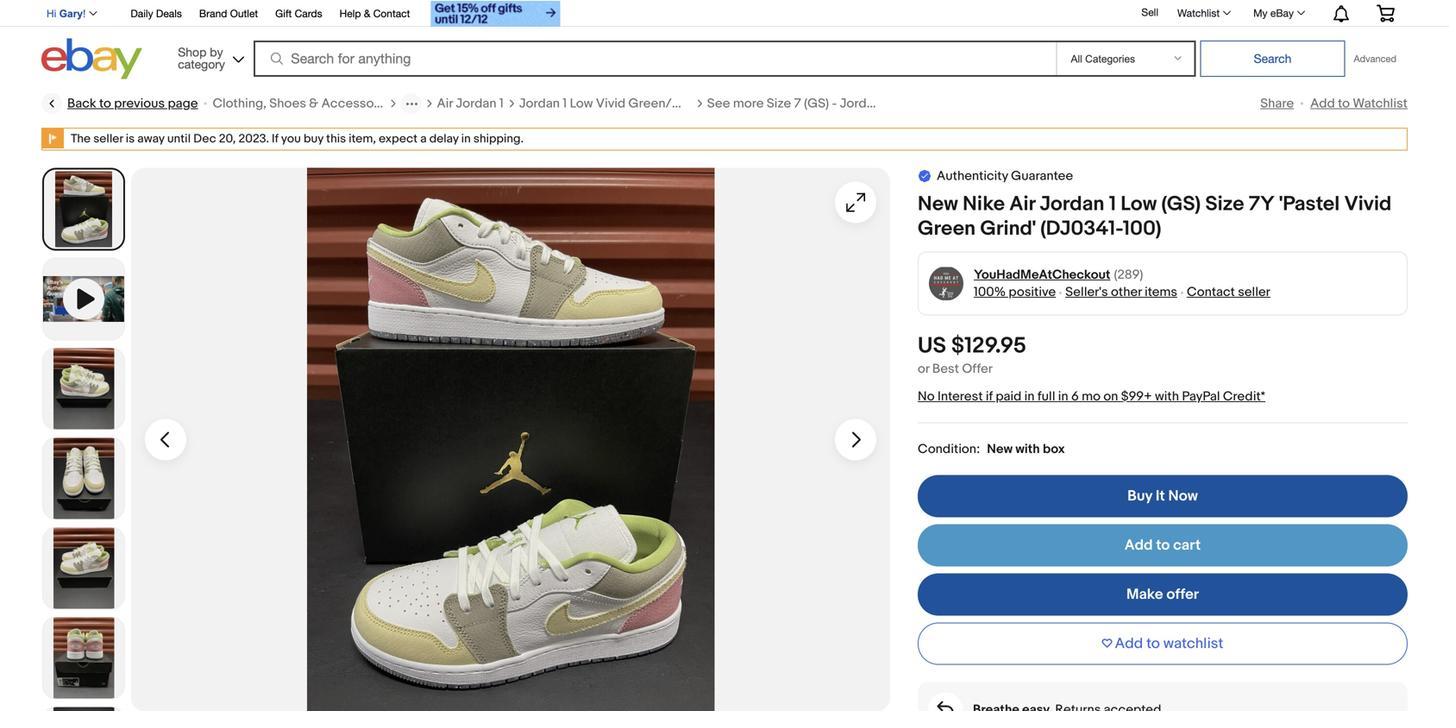 Task type: locate. For each thing, give the bounding box(es) containing it.
until
[[167, 132, 191, 146]]

help & contact
[[340, 7, 410, 19]]

1 horizontal spatial air
[[1010, 192, 1036, 217]]

dec
[[194, 132, 216, 146]]

new
[[918, 192, 959, 217], [988, 441, 1013, 457]]

1 vertical spatial (gs)
[[1162, 192, 1201, 217]]

watchlist right the sell link
[[1178, 7, 1220, 19]]

0 horizontal spatial contact
[[373, 7, 410, 19]]

shop by category
[[178, 45, 225, 71]]

size left "7y"
[[1206, 192, 1245, 217]]

0 horizontal spatial watchlist
[[1178, 7, 1220, 19]]

the
[[71, 132, 91, 146]]

& inside the account navigation
[[364, 7, 371, 19]]

vivid left green/white
[[596, 96, 626, 111]]

no
[[918, 389, 935, 404]]

new nike air jordan 1 low (gs) size 7y 'pastel vivid green grind' (dj0341-100) - picture 1 of 12 image
[[131, 168, 891, 711]]

new right condition:
[[988, 441, 1013, 457]]

category
[[178, 57, 225, 71]]

text__icon image
[[918, 168, 932, 182]]

sell link
[[1134, 6, 1167, 18]]

0 horizontal spatial with
[[1016, 441, 1041, 457]]

0 vertical spatial seller
[[93, 132, 123, 146]]

(gs) right 100) in the right top of the page
[[1162, 192, 1201, 217]]

to left cart
[[1157, 536, 1171, 555]]

0 vertical spatial size
[[767, 96, 792, 111]]

clothing, shoes & accessories
[[213, 96, 396, 111]]

1 vertical spatial contact
[[1188, 284, 1236, 300]]

0 vertical spatial (gs)
[[805, 96, 830, 111]]

watchlist
[[1164, 635, 1224, 653]]

green
[[918, 217, 976, 241]]

jordan 1 low vivid green/white 2022
[[519, 96, 739, 111]]

items
[[1145, 284, 1178, 300]]

size
[[767, 96, 792, 111], [1206, 192, 1245, 217]]

1 vertical spatial air
[[1010, 192, 1036, 217]]

1 vertical spatial watchlist
[[1354, 96, 1408, 111]]

1 horizontal spatial with
[[1156, 389, 1180, 404]]

0 vertical spatial &
[[364, 7, 371, 19]]

gary
[[59, 8, 83, 19]]

contact right items
[[1188, 284, 1236, 300]]

1 vertical spatial size
[[1206, 192, 1245, 217]]

0 horizontal spatial vivid
[[596, 96, 626, 111]]

&
[[364, 7, 371, 19], [309, 96, 319, 111]]

100% positive
[[974, 284, 1056, 300]]

add inside button
[[1116, 635, 1144, 653]]

vivid right 'pastel
[[1345, 192, 1392, 217]]

hi
[[47, 8, 56, 19]]

gift
[[275, 7, 292, 19]]

credit*
[[1224, 389, 1266, 404]]

seller for the
[[93, 132, 123, 146]]

0 horizontal spatial in
[[462, 132, 471, 146]]

jordan
[[456, 96, 497, 111], [519, 96, 560, 111], [840, 96, 881, 111], [1040, 192, 1105, 217]]

add right share button on the right top of the page
[[1311, 96, 1336, 111]]

with left box
[[1016, 441, 1041, 457]]

advanced
[[1355, 53, 1397, 64]]

0 vertical spatial with
[[1156, 389, 1180, 404]]

6
[[1072, 389, 1079, 404]]

in left '6'
[[1059, 389, 1069, 404]]

best
[[933, 361, 960, 377]]

1
[[500, 96, 504, 111], [563, 96, 567, 111], [884, 96, 888, 111], [1110, 192, 1117, 217]]

air down authenticity guarantee
[[1010, 192, 1036, 217]]

0 horizontal spatial (gs)
[[805, 96, 830, 111]]

gift cards link
[[275, 5, 322, 24]]

size left 7
[[767, 96, 792, 111]]

(gs) left -
[[805, 96, 830, 111]]

1 horizontal spatial new
[[988, 441, 1013, 457]]

clothing, shoes & accessories link
[[213, 95, 396, 112]]

Search for anything text field
[[257, 42, 1053, 75]]

add down make
[[1116, 635, 1144, 653]]

0 vertical spatial add
[[1311, 96, 1336, 111]]

if
[[272, 132, 279, 146]]

(289)
[[1115, 267, 1144, 283]]

full
[[1038, 389, 1056, 404]]

authenticity guarantee
[[937, 168, 1074, 184]]

1 horizontal spatial in
[[1025, 389, 1035, 404]]

& right shoes
[[309, 96, 319, 111]]

guarantee
[[1012, 168, 1074, 184]]

help & contact link
[[340, 5, 410, 24]]

low left green/white
[[570, 96, 593, 111]]

make offer
[[1127, 586, 1200, 604]]

7y
[[1250, 192, 1275, 217]]

to for watchlist
[[1147, 635, 1161, 653]]

1 horizontal spatial (gs)
[[1162, 192, 1201, 217]]

low up (289)
[[1121, 192, 1158, 217]]

add to watchlist
[[1311, 96, 1408, 111]]

ebay
[[1271, 7, 1295, 19]]

& right help
[[364, 7, 371, 19]]

contact seller link
[[1188, 284, 1271, 300]]

picture 1 of 12 image
[[44, 170, 123, 249]]

0 vertical spatial contact
[[373, 7, 410, 19]]

authenticity
[[937, 168, 1009, 184]]

1 horizontal spatial seller
[[1239, 284, 1271, 300]]

to for previous
[[99, 96, 111, 111]]

video 1 of 1 image
[[43, 259, 124, 340]]

no interest if paid in full in 6 mo on $99+ with paypal credit* link
[[918, 389, 1266, 404]]

0 vertical spatial new
[[918, 192, 959, 217]]

to right the back on the left top of page
[[99, 96, 111, 111]]

account navigation
[[37, 0, 1408, 29]]

1 inside 'new nike air jordan 1 low (gs) size 7y 'pastel vivid green grind' (dj0341-100)'
[[1110, 192, 1117, 217]]

buy it now link
[[918, 475, 1408, 518]]

new inside condition: new with box
[[988, 441, 1013, 457]]

1 vertical spatial with
[[1016, 441, 1041, 457]]

your shopping cart image
[[1377, 5, 1396, 22]]

0 horizontal spatial seller
[[93, 132, 123, 146]]

watchlist down advanced link
[[1354, 96, 1408, 111]]

2 horizontal spatial in
[[1059, 389, 1069, 404]]

condition:
[[918, 442, 981, 457]]

box
[[1043, 441, 1065, 457]]

watchlist
[[1178, 7, 1220, 19], [1354, 96, 1408, 111]]

jordan 1 low vivid green/white 2022 link
[[519, 95, 739, 112]]

expect
[[379, 132, 418, 146]]

None submit
[[1201, 41, 1346, 77]]

add left cart
[[1125, 536, 1154, 555]]

1 horizontal spatial &
[[364, 7, 371, 19]]

with details__icon image
[[938, 701, 954, 711]]

more
[[733, 96, 764, 111]]

air up delay
[[437, 96, 453, 111]]

seller's other items link
[[1066, 284, 1178, 300]]

to left watchlist
[[1147, 635, 1161, 653]]

1 vertical spatial &
[[309, 96, 319, 111]]

0 horizontal spatial new
[[918, 192, 959, 217]]

see more size 7 (gs) - jordan 1 se low pastel grind link
[[708, 95, 1007, 112]]

vivid inside 'new nike air jordan 1 low (gs) size 7y 'pastel vivid green grind' (dj0341-100)'
[[1345, 192, 1392, 217]]

2 horizontal spatial low
[[1121, 192, 1158, 217]]

outlet
[[230, 7, 258, 19]]

picture 3 of 12 image
[[43, 438, 124, 519]]

seller's
[[1066, 284, 1109, 300]]

to down advanced link
[[1339, 96, 1351, 111]]

add to watchlist
[[1116, 635, 1224, 653]]

1 vertical spatial vivid
[[1345, 192, 1392, 217]]

share button
[[1261, 96, 1295, 111]]

contact right help
[[373, 7, 410, 19]]

low right se
[[909, 96, 932, 111]]

low
[[570, 96, 593, 111], [909, 96, 932, 111], [1121, 192, 1158, 217]]

in
[[462, 132, 471, 146], [1025, 389, 1035, 404], [1059, 389, 1069, 404]]

with right $99+
[[1156, 389, 1180, 404]]

paid
[[996, 389, 1022, 404]]

daily deals
[[131, 7, 182, 19]]

condition: new with box
[[918, 441, 1065, 457]]

make
[[1127, 586, 1164, 604]]

1 vertical spatial new
[[988, 441, 1013, 457]]

youhadmeatcheckout image
[[929, 266, 964, 301]]

shop by category button
[[170, 38, 248, 76]]

contact
[[373, 7, 410, 19], [1188, 284, 1236, 300]]

to inside button
[[1147, 635, 1161, 653]]

1 horizontal spatial size
[[1206, 192, 1245, 217]]

1 vertical spatial add
[[1125, 536, 1154, 555]]

add for add to cart
[[1125, 536, 1154, 555]]

0 vertical spatial air
[[437, 96, 453, 111]]

with
[[1156, 389, 1180, 404], [1016, 441, 1041, 457]]

new down text__icon
[[918, 192, 959, 217]]

2 vertical spatial add
[[1116, 635, 1144, 653]]

by
[[210, 45, 223, 59]]

in right delay
[[462, 132, 471, 146]]

paypal
[[1183, 389, 1221, 404]]

in left full
[[1025, 389, 1035, 404]]

0 horizontal spatial low
[[570, 96, 593, 111]]

youhadmeatcheckout (289)
[[974, 267, 1144, 283]]

jordan inside 'new nike air jordan 1 low (gs) size 7y 'pastel vivid green grind' (dj0341-100)'
[[1040, 192, 1105, 217]]

page
[[168, 96, 198, 111]]

0 vertical spatial watchlist
[[1178, 7, 1220, 19]]

0 horizontal spatial size
[[767, 96, 792, 111]]

away
[[137, 132, 165, 146]]

picture 2 of 12 image
[[43, 348, 124, 429]]

back to previous page link
[[41, 93, 198, 114]]

1 vertical spatial seller
[[1239, 284, 1271, 300]]

1 horizontal spatial vivid
[[1345, 192, 1392, 217]]

1 horizontal spatial watchlist
[[1354, 96, 1408, 111]]

low inside 'new nike air jordan 1 low (gs) size 7y 'pastel vivid green grind' (dj0341-100)'
[[1121, 192, 1158, 217]]

add to watchlist link
[[1311, 96, 1408, 111]]

us
[[918, 333, 947, 360]]

advanced link
[[1346, 41, 1406, 76]]

to for watchlist
[[1339, 96, 1351, 111]]

grind'
[[981, 217, 1037, 241]]



Task type: describe. For each thing, give the bounding box(es) containing it.
mo
[[1082, 389, 1101, 404]]

se
[[891, 96, 906, 111]]

add for add to watchlist
[[1311, 96, 1336, 111]]

shoes
[[270, 96, 306, 111]]

!
[[83, 8, 86, 19]]

shop by category banner
[[37, 0, 1408, 84]]

see more size 7 (gs) - jordan 1 se low pastel grind
[[708, 96, 1007, 111]]

2022
[[709, 96, 739, 111]]

size inside 'new nike air jordan 1 low (gs) size 7y 'pastel vivid green grind' (dj0341-100)'
[[1206, 192, 1245, 217]]

'pastel
[[1280, 192, 1341, 217]]

100% positive link
[[974, 284, 1056, 300]]

offer
[[1167, 586, 1200, 604]]

make offer link
[[918, 574, 1408, 616]]

buy
[[304, 132, 324, 146]]

picture 5 of 12 image
[[43, 618, 124, 699]]

is
[[126, 132, 135, 146]]

$129.95
[[952, 333, 1027, 360]]

shop
[[178, 45, 207, 59]]

now
[[1169, 487, 1199, 505]]

previous
[[114, 96, 165, 111]]

daily deals link
[[131, 5, 182, 24]]

a
[[420, 132, 427, 146]]

nike
[[963, 192, 1005, 217]]

brand
[[199, 7, 227, 19]]

add to watchlist button
[[918, 623, 1408, 665]]

watchlist inside "link"
[[1178, 7, 1220, 19]]

or
[[918, 361, 930, 377]]

green/white
[[629, 96, 706, 111]]

brand outlet
[[199, 7, 258, 19]]

seller for contact
[[1239, 284, 1271, 300]]

help
[[340, 7, 361, 19]]

share
[[1261, 96, 1295, 111]]

gift cards
[[275, 7, 322, 19]]

see
[[708, 96, 731, 111]]

clothing,
[[213, 96, 267, 111]]

(gs) inside 'new nike air jordan 1 low (gs) size 7y 'pastel vivid green grind' (dj0341-100)'
[[1162, 192, 1201, 217]]

item,
[[349, 132, 376, 146]]

20,
[[219, 132, 236, 146]]

on
[[1104, 389, 1119, 404]]

100)
[[1123, 217, 1162, 241]]

daily
[[131, 7, 153, 19]]

no interest if paid in full in 6 mo on $99+ with paypal credit*
[[918, 389, 1266, 404]]

new inside 'new nike air jordan 1 low (gs) size 7y 'pastel vivid green grind' (dj0341-100)'
[[918, 192, 959, 217]]

shipping.
[[474, 132, 524, 146]]

you
[[281, 132, 301, 146]]

air jordan 1
[[437, 96, 504, 111]]

positive
[[1009, 284, 1056, 300]]

1 horizontal spatial low
[[909, 96, 932, 111]]

add for add to watchlist
[[1116, 635, 1144, 653]]

contact inside the account navigation
[[373, 7, 410, 19]]

contact seller
[[1188, 284, 1271, 300]]

it
[[1156, 487, 1166, 505]]

none submit inside shop by category banner
[[1201, 41, 1346, 77]]

1 horizontal spatial contact
[[1188, 284, 1236, 300]]

seller's other items
[[1066, 284, 1178, 300]]

add to cart link
[[918, 524, 1408, 567]]

to for cart
[[1157, 536, 1171, 555]]

new nike air jordan 1 low (gs) size 7y 'pastel vivid green grind' (dj0341-100)
[[918, 192, 1392, 241]]

-
[[832, 96, 837, 111]]

pastel
[[935, 96, 971, 111]]

buy
[[1128, 487, 1153, 505]]

$99+
[[1122, 389, 1153, 404]]

add to cart
[[1125, 536, 1202, 555]]

warning image
[[42, 129, 64, 148]]

0 vertical spatial vivid
[[596, 96, 626, 111]]

air inside 'new nike air jordan 1 low (gs) size 7y 'pastel vivid green grind' (dj0341-100)'
[[1010, 192, 1036, 217]]

this
[[326, 132, 346, 146]]

picture 4 of 12 image
[[43, 528, 124, 609]]

back to previous page
[[67, 96, 198, 111]]

back
[[67, 96, 96, 111]]

grind
[[974, 96, 1007, 111]]

youhadmeatcheckout
[[974, 267, 1111, 283]]

7
[[795, 96, 802, 111]]

my ebay link
[[1245, 3, 1314, 23]]

cart
[[1174, 536, 1202, 555]]

youhadmeatcheckout link
[[974, 266, 1111, 284]]

with inside condition: new with box
[[1016, 441, 1041, 457]]

deals
[[156, 7, 182, 19]]

0 horizontal spatial air
[[437, 96, 453, 111]]

hi gary !
[[47, 8, 86, 19]]

get an extra 15% off image
[[431, 1, 560, 27]]

us $129.95 or best offer
[[918, 333, 1027, 377]]

0 horizontal spatial &
[[309, 96, 319, 111]]



Task type: vqa. For each thing, say whether or not it's contained in the screenshot.
leftmost Red
no



